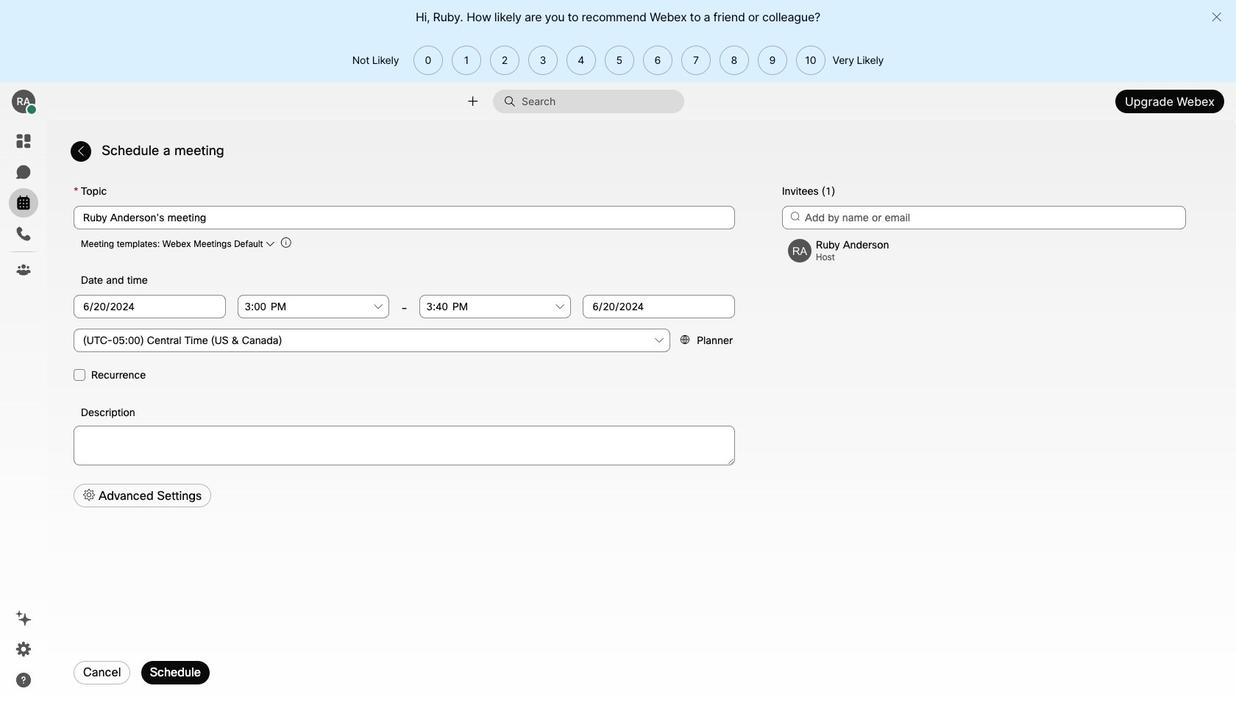 Task type: describe. For each thing, give the bounding box(es) containing it.
how likely are you to recommend webex to a friend or colleague? score webex from 0 to 10, 0 is not likely and 10 is very likely. toolbar
[[409, 46, 826, 75]]

teams, has no new notifications image
[[15, 261, 32, 279]]

wrapper image
[[504, 96, 522, 107]]

wrapper image
[[27, 105, 37, 115]]



Task type: locate. For each thing, give the bounding box(es) containing it.
connect people image
[[466, 95, 480, 109]]

dashboard image
[[15, 133, 32, 150]]

calls image
[[15, 225, 32, 243]]

webex tab list
[[9, 127, 38, 285]]

navigation
[[0, 121, 47, 709]]

meetings image
[[15, 194, 32, 212]]

messaging, has no new notifications image
[[15, 163, 32, 181]]

settings image
[[15, 641, 32, 659]]

help image
[[15, 672, 32, 690]]

what's new image
[[15, 610, 32, 628]]

close rating section image
[[1212, 11, 1223, 23]]



Task type: vqa. For each thing, say whether or not it's contained in the screenshot.
Cancel_16 "Image"
no



